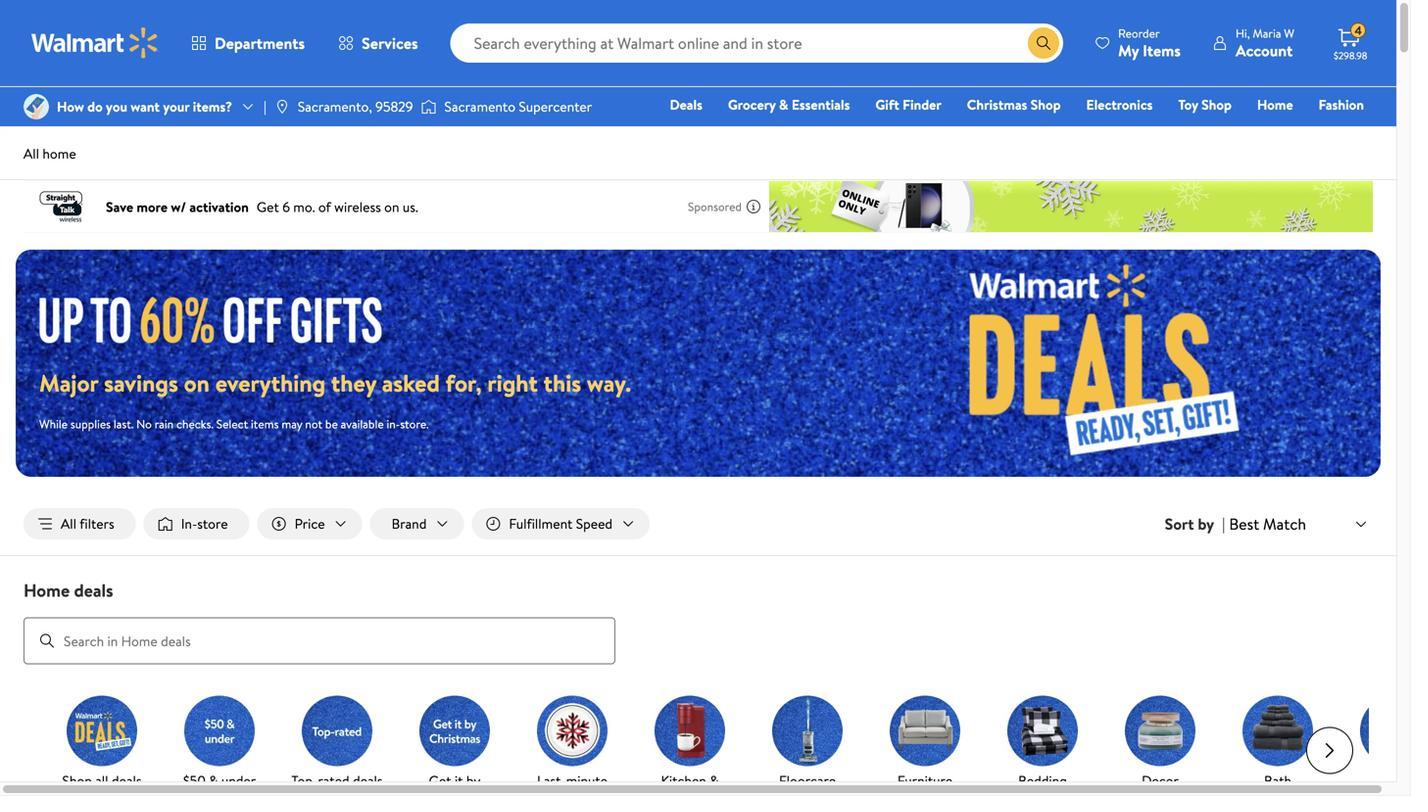 Task type: describe. For each thing, give the bounding box(es) containing it.
by inside get it by christmas
[[466, 772, 481, 791]]

bedding image
[[1007, 696, 1078, 767]]

floorcare image
[[772, 696, 843, 767]]

floorcare
[[779, 772, 836, 791]]

brand
[[392, 514, 427, 534]]

rated
[[318, 772, 349, 791]]

electronics link
[[1077, 94, 1162, 115]]

bedding
[[1018, 772, 1067, 791]]

way.
[[587, 367, 631, 400]]

bath link
[[1227, 696, 1329, 792]]

rain
[[155, 416, 174, 432]]

match
[[1263, 513, 1306, 535]]

grocery & essentials
[[728, 95, 850, 114]]

1 horizontal spatial christmas
[[967, 95, 1027, 114]]

in-store
[[181, 514, 228, 534]]

$50 & under link
[[169, 696, 270, 792]]

gift finder link
[[867, 94, 950, 115]]

small
[[1380, 772, 1411, 791]]

furniture
[[898, 772, 953, 791]]

asked
[[382, 367, 440, 400]]

decor
[[1142, 772, 1179, 791]]

shop all. image
[[67, 696, 137, 767]]

kitchen & dining
[[661, 772, 719, 797]]

0 horizontal spatial shop
[[62, 772, 92, 791]]

sacramento
[[444, 97, 515, 116]]

furniture link
[[874, 696, 976, 792]]

fashion link
[[1310, 94, 1373, 115]]

reorder my items
[[1118, 25, 1181, 61]]

store
[[197, 514, 228, 534]]

checks.
[[176, 416, 213, 432]]

minute
[[566, 772, 608, 791]]

all
[[95, 772, 108, 791]]

be
[[325, 416, 338, 432]]

| inside the sort and filter section element
[[1222, 514, 1225, 535]]

in-store button
[[144, 509, 249, 540]]

filters
[[80, 514, 114, 534]]

top-rated deals link
[[286, 696, 388, 792]]

under
[[221, 772, 256, 791]]

for,
[[446, 367, 482, 400]]

how do you want your items?
[[57, 97, 232, 116]]

& for dining
[[710, 772, 719, 791]]

Search search field
[[450, 24, 1063, 63]]

fashion
[[1319, 95, 1364, 114]]

gift inside fashion gift cards
[[1051, 122, 1075, 142]]

shop for toy shop
[[1202, 95, 1232, 114]]

they
[[331, 367, 376, 400]]

my
[[1118, 40, 1139, 61]]

small applian link
[[1344, 696, 1411, 797]]

in-
[[387, 416, 400, 432]]

how
[[57, 97, 84, 116]]

sort and filter section element
[[0, 493, 1396, 556]]

kitchen & dining link
[[639, 696, 741, 797]]

finder
[[903, 95, 941, 114]]

4
[[1355, 22, 1362, 39]]

0 horizontal spatial walmart black friday deals for days image
[[39, 294, 400, 343]]

do
[[87, 97, 103, 116]]

christmas shop link
[[958, 94, 1070, 115]]

 image for how do you want your items?
[[24, 94, 49, 120]]

grocery & essentials link
[[719, 94, 859, 115]]

home deals
[[24, 579, 113, 603]]

bath
[[1264, 772, 1292, 791]]

best match
[[1229, 513, 1306, 535]]

deals for shop
[[112, 772, 142, 791]]

0 vertical spatial |
[[264, 97, 266, 116]]

while
[[39, 416, 68, 432]]

your
[[163, 97, 189, 116]]

w
[[1284, 25, 1294, 42]]

Walmart Site-Wide search field
[[450, 24, 1063, 63]]

home link
[[1248, 94, 1302, 115]]

brand button
[[370, 509, 464, 540]]

may
[[282, 416, 302, 432]]

home
[[43, 144, 76, 163]]

you
[[106, 97, 127, 116]]

$50 & under
[[183, 772, 256, 791]]

get it by christmas link
[[404, 696, 506, 797]]

gift cards link
[[1042, 122, 1122, 143]]

home for home deals
[[24, 579, 70, 603]]

services button
[[322, 20, 435, 67]]

next slide for chipmodulewithimages list image
[[1306, 728, 1353, 775]]

1 vertical spatial christmas
[[425, 786, 485, 797]]

deals
[[670, 95, 703, 114]]

select
[[216, 416, 248, 432]]

search icon image
[[1036, 35, 1052, 51]]

 image for sacramento, 95829
[[274, 99, 290, 115]]

everything
[[215, 367, 326, 400]]

small appliance image
[[1360, 696, 1411, 767]]

departments
[[215, 32, 305, 54]]

1 horizontal spatial walmart black friday deals for days image
[[847, 250, 1381, 477]]

sacramento supercenter
[[444, 97, 592, 116]]

shop fifty dollars and under. image
[[184, 696, 255, 767]]

maria
[[1253, 25, 1281, 42]]

shop all deals
[[62, 772, 142, 791]]

departments button
[[174, 20, 322, 67]]

supercenter
[[519, 97, 592, 116]]

fulfillment speed
[[509, 514, 613, 534]]



Task type: locate. For each thing, give the bounding box(es) containing it.
not
[[305, 416, 322, 432]]

1 vertical spatial |
[[1222, 514, 1225, 535]]

sacramento, 95829
[[298, 97, 413, 116]]

0 horizontal spatial &
[[209, 772, 218, 791]]

gift left finder
[[875, 95, 899, 114]]

available
[[341, 416, 384, 432]]

on
[[184, 367, 210, 400]]

christmas right finder
[[967, 95, 1027, 114]]

0 vertical spatial all
[[24, 144, 39, 163]]

kitchen dining image
[[655, 696, 725, 767]]

fulfillment
[[509, 514, 573, 534]]

account
[[1236, 40, 1293, 61]]

0 horizontal spatial |
[[264, 97, 266, 116]]

all left home
[[24, 144, 39, 163]]

best match button
[[1225, 511, 1373, 537]]

 image
[[421, 97, 437, 117]]

by right it
[[466, 772, 481, 791]]

by right the sort
[[1198, 514, 1214, 535]]

store.
[[400, 416, 429, 432]]

price button
[[257, 509, 362, 540]]

items
[[1143, 40, 1181, 61]]

shop right toy
[[1202, 95, 1232, 114]]

Search in Home deals search field
[[24, 618, 615, 665]]

right
[[487, 367, 538, 400]]

it
[[455, 772, 463, 791]]

gift left 'cards'
[[1051, 122, 1075, 142]]

all filters
[[61, 514, 114, 534]]

items?
[[193, 97, 232, 116]]

home up debit
[[1257, 95, 1293, 114]]

home inside home link
[[1257, 95, 1293, 114]]

walmart black friday deals for days image
[[847, 250, 1381, 477], [39, 294, 400, 343]]

1 horizontal spatial shop
[[1031, 95, 1061, 114]]

all inside button
[[61, 514, 76, 534]]

major
[[39, 367, 98, 400]]

decor link
[[1109, 696, 1211, 792]]

0 horizontal spatial by
[[466, 772, 481, 791]]

0 horizontal spatial home
[[24, 579, 70, 603]]

home inside home deals search box
[[24, 579, 70, 603]]

& right grocery
[[779, 95, 788, 114]]

0 vertical spatial christmas
[[967, 95, 1027, 114]]

essentials
[[792, 95, 850, 114]]

fashion gift cards
[[1051, 95, 1364, 142]]

by
[[1198, 514, 1214, 535], [466, 772, 481, 791]]

no
[[136, 416, 152, 432]]

walmart image
[[31, 27, 159, 59]]

toy shop
[[1178, 95, 1232, 114]]

deals inside search box
[[74, 579, 113, 603]]

all left filters
[[61, 514, 76, 534]]

speed
[[576, 514, 613, 534]]

last.
[[114, 416, 134, 432]]

all home
[[24, 144, 76, 163]]

1 horizontal spatial |
[[1222, 514, 1225, 535]]

items
[[251, 416, 279, 432]]

debit
[[1247, 122, 1280, 142]]

& for essentials
[[779, 95, 788, 114]]

deals for top-
[[353, 772, 383, 791]]

electronics
[[1086, 95, 1153, 114]]

1 horizontal spatial &
[[710, 772, 719, 791]]

hosting
[[531, 786, 575, 797]]

party supplies image
[[537, 696, 608, 767]]

shop left all
[[62, 772, 92, 791]]

shop for christmas shop
[[1031, 95, 1061, 114]]

1 vertical spatial gift
[[1051, 122, 1075, 142]]

all filters button
[[24, 509, 136, 540]]

hi,
[[1236, 25, 1250, 42]]

1 vertical spatial all
[[61, 514, 76, 534]]

deals right all
[[112, 772, 142, 791]]

sacramento,
[[298, 97, 372, 116]]

last-
[[537, 772, 566, 791]]

2 horizontal spatial shop
[[1202, 95, 1232, 114]]

| left best
[[1222, 514, 1225, 535]]

one debit link
[[1205, 122, 1289, 143]]

gift inside gift finder link
[[875, 95, 899, 114]]

1 horizontal spatial home
[[1257, 95, 1293, 114]]

savings
[[104, 367, 178, 400]]

$298.98
[[1334, 49, 1367, 62]]

1 horizontal spatial all
[[61, 514, 76, 534]]

95829
[[375, 97, 413, 116]]

get
[[429, 772, 451, 791]]

needs
[[578, 786, 613, 797]]

deals right rated
[[353, 772, 383, 791]]

christmas down get gifts in time for christmas. image
[[425, 786, 485, 797]]

by inside the sort and filter section element
[[1198, 514, 1214, 535]]

1 vertical spatial by
[[466, 772, 481, 791]]

christmas
[[967, 95, 1027, 114], [425, 786, 485, 797]]

& right $50
[[209, 772, 218, 791]]

0 horizontal spatial gift
[[875, 95, 899, 114]]

toy
[[1178, 95, 1198, 114]]

& right dining
[[710, 772, 719, 791]]

reorder
[[1118, 25, 1160, 42]]

while supplies last. no rain checks. select items may not be available in-store.
[[39, 416, 429, 432]]

sponsored
[[688, 198, 742, 215]]

registry
[[1138, 122, 1188, 142]]

| right items? on the top left of page
[[264, 97, 266, 116]]

Home deals search field
[[0, 579, 1396, 665]]

all for all home
[[24, 144, 39, 163]]

dining
[[672, 786, 708, 797]]

kitchen
[[661, 772, 706, 791]]

all
[[24, 144, 39, 163], [61, 514, 76, 534]]

furniture image
[[890, 696, 960, 767]]

1 horizontal spatial gift
[[1051, 122, 1075, 142]]

in-
[[181, 514, 197, 534]]

1 horizontal spatial  image
[[274, 99, 290, 115]]

1 vertical spatial home
[[24, 579, 70, 603]]

$50
[[183, 772, 206, 791]]

0 vertical spatial by
[[1198, 514, 1214, 535]]

services
[[362, 32, 418, 54]]

this
[[543, 367, 581, 400]]

hi, maria w account
[[1236, 25, 1294, 61]]

sort by |
[[1165, 514, 1225, 535]]

 image left how
[[24, 94, 49, 120]]

& for under
[[209, 772, 218, 791]]

1 horizontal spatial by
[[1198, 514, 1214, 535]]

sort
[[1165, 514, 1194, 535]]

0 vertical spatial home
[[1257, 95, 1293, 114]]

get it by christmas
[[425, 772, 485, 797]]

all for all filters
[[61, 514, 76, 534]]

home up search image
[[24, 579, 70, 603]]

0 vertical spatial gift
[[875, 95, 899, 114]]

0 horizontal spatial all
[[24, 144, 39, 163]]

home for home
[[1257, 95, 1293, 114]]

0 horizontal spatial  image
[[24, 94, 49, 120]]

& inside kitchen & dining
[[710, 772, 719, 791]]

 image left sacramento,
[[274, 99, 290, 115]]

gift
[[875, 95, 899, 114], [1051, 122, 1075, 142]]

shop all deals link
[[51, 696, 153, 792]]

shop top-rated. image
[[302, 696, 372, 767]]

get gifts in time for christmas. image
[[419, 696, 490, 767]]

floorcare link
[[757, 696, 858, 792]]

shop
[[1031, 95, 1061, 114], [1202, 95, 1232, 114], [62, 772, 92, 791]]

bath image
[[1243, 696, 1313, 767]]

price
[[295, 514, 325, 534]]

deals down filters
[[74, 579, 113, 603]]

want
[[131, 97, 160, 116]]

search image
[[39, 634, 55, 649]]

walmart+ link
[[1297, 122, 1373, 143]]

one debit
[[1214, 122, 1280, 142]]

decor image
[[1125, 696, 1196, 767]]

 image
[[24, 94, 49, 120], [274, 99, 290, 115]]

grocery
[[728, 95, 776, 114]]

0 horizontal spatial christmas
[[425, 786, 485, 797]]

bedding link
[[992, 696, 1094, 792]]

shop up gift cards link
[[1031, 95, 1061, 114]]

last-minute hosting needs link
[[521, 696, 623, 797]]

2 horizontal spatial &
[[779, 95, 788, 114]]



Task type: vqa. For each thing, say whether or not it's contained in the screenshot.
now
no



